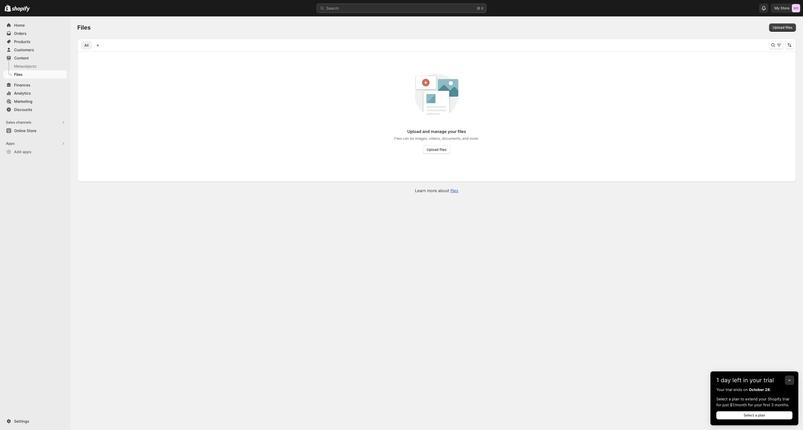 Task type: vqa. For each thing, say whether or not it's contained in the screenshot.
tooltip
no



Task type: describe. For each thing, give the bounding box(es) containing it.
apps
[[6, 141, 15, 146]]

files up documents,
[[458, 129, 466, 134]]

products
[[14, 39, 30, 44]]

learn
[[415, 188, 426, 193]]

k
[[482, 6, 484, 11]]

all button
[[81, 41, 92, 50]]

1 vertical spatial upload files
[[427, 147, 447, 152]]

0 horizontal spatial files
[[14, 72, 23, 77]]

trial inside 'dropdown button'
[[764, 377, 774, 384]]

customers link
[[4, 46, 67, 54]]

your trial ends on october 28 .
[[717, 387, 772, 392]]

select for select a plan to extend your shopify trial for just $1/month for your first 3 months.
[[717, 397, 728, 402]]

first
[[764, 403, 771, 407]]

settings
[[14, 419, 29, 424]]

learn more about files
[[415, 188, 459, 193]]

home
[[14, 23, 25, 28]]

sales channels button
[[4, 118, 67, 127]]

1 horizontal spatial files
[[77, 24, 91, 31]]

products link
[[4, 38, 67, 46]]

files right about
[[451, 188, 459, 193]]

files down files can be images, videos, documents, and more.
[[440, 147, 447, 152]]

upload and manage your files
[[408, 129, 466, 134]]

finances
[[14, 83, 30, 87]]

settings link
[[4, 417, 67, 426]]

shopify image
[[12, 6, 30, 12]]

october
[[749, 387, 765, 392]]

ends
[[734, 387, 743, 392]]

1 vertical spatial upload files button
[[424, 146, 450, 154]]

documents,
[[442, 136, 462, 141]]

files link
[[4, 70, 67, 79]]

your up documents,
[[448, 129, 457, 134]]

channels
[[16, 120, 31, 125]]

customers
[[14, 47, 34, 52]]

files link
[[451, 188, 459, 193]]

$1/month
[[731, 403, 748, 407]]

sales channels
[[6, 120, 31, 125]]

a for select a plan to extend your shopify trial for just $1/month for your first 3 months.
[[729, 397, 731, 402]]

more.
[[470, 136, 479, 141]]

analytics
[[14, 91, 31, 96]]

online store
[[14, 128, 36, 133]]

upload for topmost upload files button
[[773, 25, 785, 30]]

select a plan to extend your shopify trial for just $1/month for your first 3 months.
[[717, 397, 790, 407]]

1 for from the left
[[717, 403, 722, 407]]

my store
[[775, 6, 790, 10]]

plan for select a plan
[[759, 413, 766, 418]]

content link
[[4, 54, 67, 62]]

1 day left in your trial
[[717, 377, 774, 384]]

search
[[327, 6, 339, 11]]

finances link
[[4, 81, 67, 89]]

my
[[775, 6, 780, 10]]

.
[[770, 387, 772, 392]]

home link
[[4, 21, 67, 29]]

⌘ k
[[477, 6, 484, 11]]

in
[[744, 377, 749, 384]]

shopify image
[[5, 5, 11, 12]]

marketing link
[[4, 97, 67, 106]]

all
[[84, 43, 89, 47]]

1
[[717, 377, 720, 384]]

content
[[14, 56, 29, 60]]

3
[[772, 403, 774, 407]]

discounts link
[[4, 106, 67, 114]]

add apps button
[[4, 148, 67, 156]]

28
[[766, 387, 770, 392]]



Task type: locate. For each thing, give the bounding box(es) containing it.
upload down my
[[773, 25, 785, 30]]

select inside the select a plan to extend your shopify trial for just $1/month for your first 3 months.
[[717, 397, 728, 402]]

videos,
[[429, 136, 441, 141]]

⌘
[[477, 6, 481, 11]]

0 vertical spatial upload files
[[773, 25, 793, 30]]

trial up months.
[[783, 397, 790, 402]]

1 horizontal spatial trial
[[764, 377, 774, 384]]

2 horizontal spatial trial
[[783, 397, 790, 402]]

1 horizontal spatial plan
[[759, 413, 766, 418]]

about
[[438, 188, 450, 193]]

1 horizontal spatial select
[[744, 413, 755, 418]]

select down the select a plan to extend your shopify trial for just $1/month for your first 3 months.
[[744, 413, 755, 418]]

manage
[[431, 129, 447, 134]]

1 horizontal spatial upload files button
[[770, 23, 797, 32]]

upload up be
[[408, 129, 422, 134]]

1 horizontal spatial for
[[749, 403, 754, 407]]

select for select a plan
[[744, 413, 755, 418]]

left
[[733, 377, 742, 384]]

0 vertical spatial plan
[[732, 397, 740, 402]]

2 vertical spatial trial
[[783, 397, 790, 402]]

just
[[723, 403, 729, 407]]

select a plan
[[744, 413, 766, 418]]

a
[[729, 397, 731, 402], [756, 413, 758, 418]]

files left can at the top of page
[[395, 136, 402, 141]]

store for my store
[[781, 6, 790, 10]]

and up images,
[[423, 129, 430, 134]]

for down extend
[[749, 403, 754, 407]]

metaobjects link
[[4, 62, 67, 70]]

1 vertical spatial trial
[[726, 387, 733, 392]]

trial
[[764, 377, 774, 384], [726, 387, 733, 392], [783, 397, 790, 402]]

extend
[[746, 397, 758, 402]]

1 day left in your trial element
[[711, 387, 799, 426]]

on
[[744, 387, 748, 392]]

day
[[721, 377, 731, 384]]

0 horizontal spatial upload files button
[[424, 146, 450, 154]]

plan up $1/month
[[732, 397, 740, 402]]

1 vertical spatial plan
[[759, 413, 766, 418]]

0 horizontal spatial upload
[[408, 129, 422, 134]]

your inside the "1 day left in your trial" 'dropdown button'
[[750, 377, 762, 384]]

trial right "your"
[[726, 387, 733, 392]]

my store image
[[793, 4, 801, 12]]

2 for from the left
[[749, 403, 754, 407]]

files up 'all'
[[77, 24, 91, 31]]

online store button
[[0, 127, 70, 135]]

1 vertical spatial files
[[14, 72, 23, 77]]

store inside button
[[27, 128, 36, 133]]

files down metaobjects
[[14, 72, 23, 77]]

0 vertical spatial upload files button
[[770, 23, 797, 32]]

upload files button
[[770, 23, 797, 32], [424, 146, 450, 154]]

1 horizontal spatial and
[[463, 136, 469, 141]]

store for online store
[[27, 128, 36, 133]]

your up october
[[750, 377, 762, 384]]

upload for the bottommost upload files button
[[427, 147, 439, 152]]

trial inside the select a plan to extend your shopify trial for just $1/month for your first 3 months.
[[783, 397, 790, 402]]

2 vertical spatial files
[[395, 136, 402, 141]]

can
[[403, 136, 409, 141]]

1 vertical spatial select
[[744, 413, 755, 418]]

0 vertical spatial upload
[[773, 25, 785, 30]]

your
[[448, 129, 457, 134], [750, 377, 762, 384], [759, 397, 767, 402], [755, 403, 763, 407]]

1 vertical spatial and
[[463, 136, 469, 141]]

0 horizontal spatial upload files
[[427, 147, 447, 152]]

add apps
[[14, 149, 31, 154]]

analytics link
[[4, 89, 67, 97]]

store down sales channels button
[[27, 128, 36, 133]]

0 vertical spatial select
[[717, 397, 728, 402]]

files
[[786, 25, 793, 30], [458, 129, 466, 134], [440, 147, 447, 152], [451, 188, 459, 193]]

1 horizontal spatial store
[[781, 6, 790, 10]]

apps
[[22, 149, 31, 154]]

shopify
[[768, 397, 782, 402]]

sales
[[6, 120, 15, 125]]

select a plan link
[[717, 412, 793, 420]]

plan
[[732, 397, 740, 402], [759, 413, 766, 418]]

add
[[14, 149, 21, 154]]

1 horizontal spatial a
[[756, 413, 758, 418]]

to
[[741, 397, 745, 402]]

a inside select a plan link
[[756, 413, 758, 418]]

0 vertical spatial and
[[423, 129, 430, 134]]

0 vertical spatial trial
[[764, 377, 774, 384]]

select up just
[[717, 397, 728, 402]]

marketing
[[14, 99, 32, 104]]

0 horizontal spatial store
[[27, 128, 36, 133]]

1 day left in your trial button
[[711, 372, 799, 384]]

files down my store icon
[[786, 25, 793, 30]]

0 vertical spatial store
[[781, 6, 790, 10]]

online store link
[[4, 127, 67, 135]]

and left more.
[[463, 136, 469, 141]]

store right my
[[781, 6, 790, 10]]

orders
[[14, 31, 27, 36]]

2 vertical spatial upload
[[427, 147, 439, 152]]

0 horizontal spatial for
[[717, 403, 722, 407]]

a inside the select a plan to extend your shopify trial for just $1/month for your first 3 months.
[[729, 397, 731, 402]]

orders link
[[4, 29, 67, 38]]

plan for select a plan to extend your shopify trial for just $1/month for your first 3 months.
[[732, 397, 740, 402]]

trial up 28
[[764, 377, 774, 384]]

your
[[717, 387, 725, 392]]

more
[[427, 188, 437, 193]]

be
[[410, 136, 414, 141]]

0 horizontal spatial select
[[717, 397, 728, 402]]

for
[[717, 403, 722, 407], [749, 403, 754, 407]]

metaobjects
[[14, 64, 36, 69]]

online
[[14, 128, 26, 133]]

plan down first
[[759, 413, 766, 418]]

for left just
[[717, 403, 722, 407]]

1 horizontal spatial upload files
[[773, 25, 793, 30]]

months.
[[775, 403, 790, 407]]

0 horizontal spatial and
[[423, 129, 430, 134]]

2 horizontal spatial upload
[[773, 25, 785, 30]]

your left first
[[755, 403, 763, 407]]

and
[[423, 129, 430, 134], [463, 136, 469, 141]]

upload down the videos,
[[427, 147, 439, 152]]

images,
[[415, 136, 428, 141]]

upload files button down my store
[[770, 23, 797, 32]]

apps button
[[4, 140, 67, 148]]

files can be images, videos, documents, and more.
[[395, 136, 479, 141]]

upload files down files can be images, videos, documents, and more.
[[427, 147, 447, 152]]

a for select a plan
[[756, 413, 758, 418]]

1 vertical spatial store
[[27, 128, 36, 133]]

1 vertical spatial upload
[[408, 129, 422, 134]]

a up just
[[729, 397, 731, 402]]

plan inside the select a plan to extend your shopify trial for just $1/month for your first 3 months.
[[732, 397, 740, 402]]

upload files button down files can be images, videos, documents, and more.
[[424, 146, 450, 154]]

0 horizontal spatial trial
[[726, 387, 733, 392]]

upload files
[[773, 25, 793, 30], [427, 147, 447, 152]]

a down the select a plan to extend your shopify trial for just $1/month for your first 3 months.
[[756, 413, 758, 418]]

files
[[77, 24, 91, 31], [14, 72, 23, 77], [395, 136, 402, 141]]

select
[[717, 397, 728, 402], [744, 413, 755, 418]]

0 vertical spatial a
[[729, 397, 731, 402]]

1 vertical spatial a
[[756, 413, 758, 418]]

0 horizontal spatial a
[[729, 397, 731, 402]]

upload
[[773, 25, 785, 30], [408, 129, 422, 134], [427, 147, 439, 152]]

0 vertical spatial files
[[77, 24, 91, 31]]

0 horizontal spatial plan
[[732, 397, 740, 402]]

store
[[781, 6, 790, 10], [27, 128, 36, 133]]

discounts
[[14, 107, 32, 112]]

your up first
[[759, 397, 767, 402]]

upload files down my store
[[773, 25, 793, 30]]

1 horizontal spatial upload
[[427, 147, 439, 152]]

2 horizontal spatial files
[[395, 136, 402, 141]]



